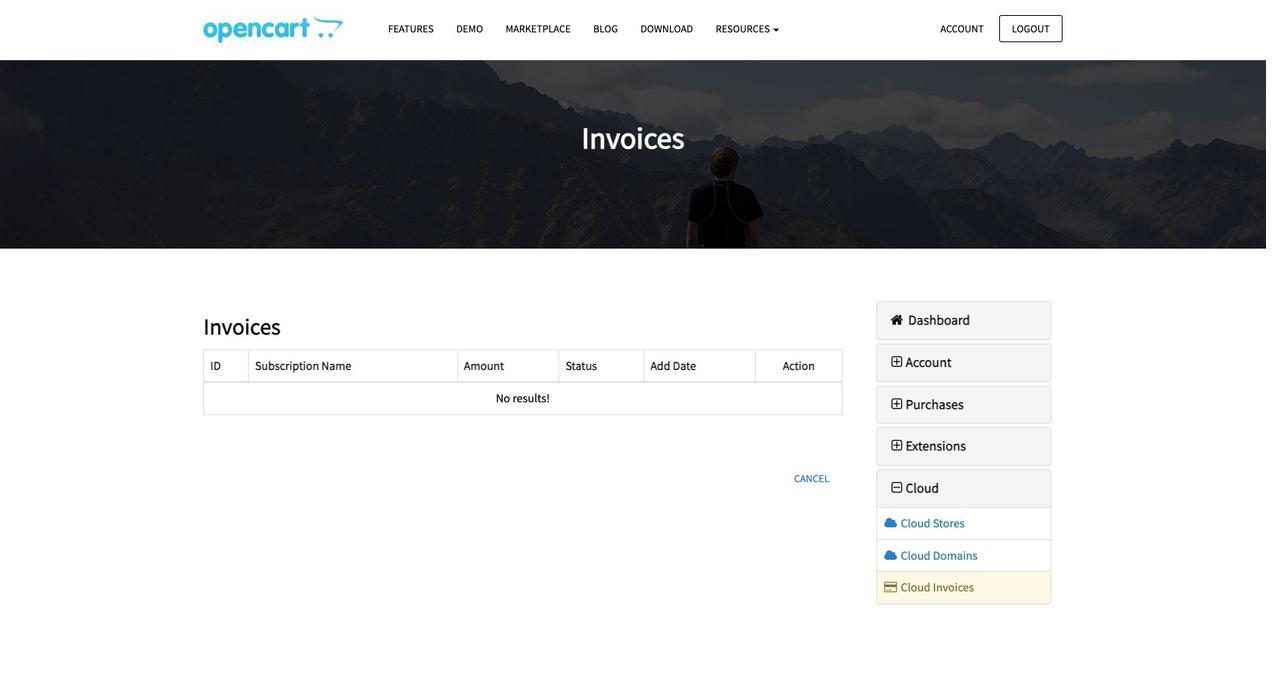 Task type: vqa. For each thing, say whether or not it's contained in the screenshot.
Crypto
no



Task type: locate. For each thing, give the bounding box(es) containing it.
plus square o image
[[889, 398, 906, 411]]

1 vertical spatial cloud image
[[883, 549, 899, 561]]

plus square o image
[[889, 356, 906, 369], [889, 440, 906, 454]]

plus square o image up minus square o image
[[889, 440, 906, 454]]

cloud image
[[883, 517, 899, 529], [883, 549, 899, 561]]

cloud image up credit card image
[[883, 549, 899, 561]]

1 vertical spatial plus square o image
[[889, 440, 906, 454]]

1 plus square o image from the top
[[889, 356, 906, 369]]

plus square o image down home image
[[889, 356, 906, 369]]

cloud image down minus square o image
[[883, 517, 899, 529]]

0 vertical spatial plus square o image
[[889, 356, 906, 369]]

0 vertical spatial cloud image
[[883, 517, 899, 529]]



Task type: describe. For each thing, give the bounding box(es) containing it.
minus square o image
[[889, 482, 906, 496]]

2 plus square o image from the top
[[889, 440, 906, 454]]

credit card image
[[883, 582, 899, 594]]

2 cloud image from the top
[[883, 549, 899, 561]]

opencart cloud - invoice list image
[[204, 16, 343, 43]]

1 cloud image from the top
[[883, 517, 899, 529]]

home image
[[889, 314, 906, 327]]



